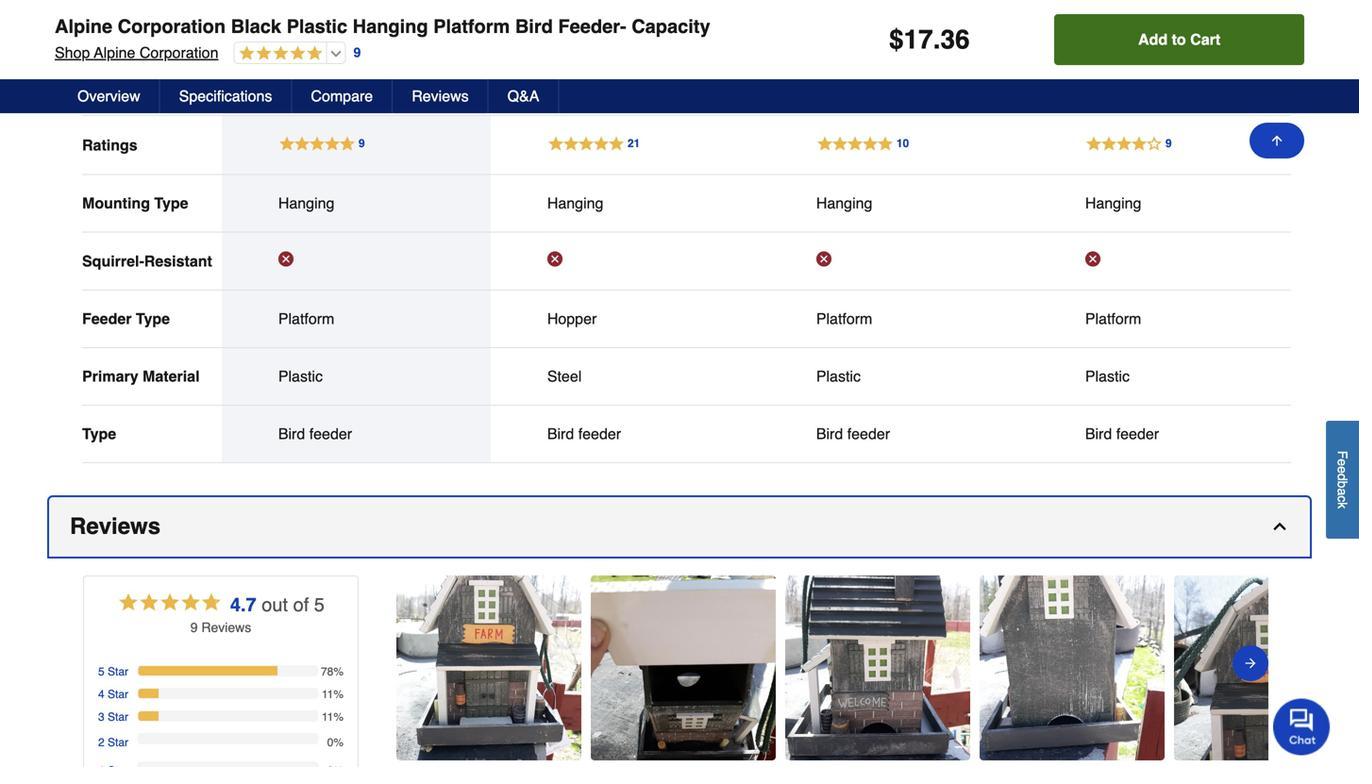 Task type: describe. For each thing, give the bounding box(es) containing it.
material
[[143, 368, 200, 385]]

star for 5 star
[[108, 665, 128, 679]]

c
[[1335, 496, 1350, 502]]

0 vertical spatial alpine
[[55, 16, 112, 37]]

shop alpine corporation
[[55, 44, 218, 61]]

1 e from the top
[[1335, 459, 1350, 466]]

of
[[293, 594, 309, 616]]

3 plastic cell from the left
[[1085, 367, 1241, 386]]

1 vertical spatial 4.7 stars image
[[117, 591, 223, 618]]

hanging for 4th hanging cell from left
[[1085, 194, 1141, 212]]

$28.93
[[278, 36, 324, 54]]

s
[[245, 620, 251, 635]]

d
[[1335, 474, 1350, 481]]

1 bird feeder from the left
[[278, 425, 352, 443]]

36
[[940, 25, 970, 55]]

3 star
[[98, 711, 128, 724]]

3 inside save $11.57 jan 3
[[308, 74, 317, 92]]

4.7
[[230, 594, 256, 616]]

1 horizontal spatial 9
[[353, 45, 361, 60]]

feeder
[[82, 310, 132, 328]]

specifications button
[[160, 79, 292, 113]]

3 bird feeder cell from the left
[[816, 425, 972, 444]]

compare button
[[292, 79, 393, 113]]

hanging for third hanging cell from the left
[[816, 194, 872, 212]]

.
[[933, 25, 940, 55]]

review
[[201, 620, 245, 635]]

hanging for 1st hanging cell
[[278, 194, 334, 212]]

hopper
[[547, 310, 597, 328]]

q&a
[[507, 87, 539, 105]]

1 horizontal spatial reviews
[[412, 87, 469, 105]]

3 cell from the left
[[816, 252, 972, 271]]

platform for 1st platform cell
[[278, 310, 334, 328]]

save
[[278, 55, 314, 73]]

1 vertical spatial corporation
[[140, 44, 218, 61]]

resistant
[[144, 252, 212, 270]]

mounting type
[[82, 194, 188, 212]]

type for mounting type
[[154, 194, 188, 212]]

overview
[[77, 87, 140, 105]]

steel cell
[[547, 367, 703, 386]]

chevron up image
[[1270, 517, 1289, 536]]

feeder-
[[558, 16, 626, 37]]

0 horizontal spatial reviews
[[70, 513, 161, 539]]

4 feeder from the left
[[1116, 425, 1159, 443]]

4 star
[[98, 688, 128, 701]]

3 feeder from the left
[[847, 425, 890, 443]]

2 cell from the left
[[547, 252, 703, 271]]

arrow right image
[[1243, 652, 1258, 675]]

0 horizontal spatial 5
[[98, 665, 104, 679]]

1 bird feeder cell from the left
[[278, 425, 434, 444]]

alpine corporation 9 inch tall wooden farm outdoor back side bird feeder image image
[[980, 659, 1165, 678]]

3 hanging cell from the left
[[816, 194, 972, 213]]

no image
[[1085, 252, 1100, 267]]

jan
[[278, 74, 304, 92]]

4 hanging cell from the left
[[1085, 194, 1241, 213]]

17
[[904, 25, 933, 55]]

2 plastic cell from the left
[[816, 367, 972, 386]]

alpine corporation 9 in tall wooden farm outdoor bird feeder showering one out of three holes for the food to come out image image
[[785, 659, 970, 678]]

feeder type
[[82, 310, 170, 328]]

1 platform cell from the left
[[278, 310, 434, 328]]

2 star
[[98, 736, 128, 749]]

to
[[1172, 31, 1186, 48]]

save $11.57 jan 3
[[278, 55, 363, 92]]

alpine corporation black plastic hanging platform bird feeder- capacity
[[55, 16, 710, 37]]

hopper cell
[[547, 310, 703, 328]]

shop
[[55, 44, 90, 61]]

mounting
[[82, 194, 150, 212]]

0 vertical spatial corporation
[[118, 16, 226, 37]]

1 hanging cell from the left
[[278, 194, 434, 213]]

black
[[231, 16, 281, 37]]



Task type: locate. For each thing, give the bounding box(es) containing it.
arrow up image
[[1269, 133, 1285, 148]]

star for 3 star
[[108, 711, 128, 724]]

2 bird feeder cell from the left
[[547, 425, 703, 444]]

2 e from the top
[[1335, 466, 1350, 474]]

1 horizontal spatial 5
[[314, 594, 325, 616]]

cart
[[1190, 31, 1220, 48]]

0 vertical spatial 11%
[[322, 688, 344, 701]]

add
[[1138, 31, 1168, 48]]

0 horizontal spatial 4.7 stars image
[[117, 591, 223, 618]]

star right 4
[[108, 688, 128, 701]]

reviews
[[412, 87, 469, 105], [70, 513, 161, 539]]

e
[[1335, 459, 1350, 466], [1335, 466, 1350, 474]]

add to cart button
[[1054, 14, 1304, 65]]

0 horizontal spatial no image
[[278, 252, 293, 267]]

hanging cell
[[278, 194, 434, 213], [547, 194, 703, 213], [816, 194, 972, 213], [1085, 194, 1241, 213]]

1 horizontal spatial platform cell
[[816, 310, 972, 328]]

star down 4 star
[[108, 711, 128, 724]]

1 feeder from the left
[[309, 425, 352, 443]]

0 vertical spatial 4.7 stars image
[[234, 45, 322, 63]]

platform
[[433, 16, 510, 37], [278, 310, 334, 328], [816, 310, 872, 328], [1085, 310, 1141, 328]]

1 vertical spatial 3
[[98, 711, 104, 724]]

70
[[1120, 36, 1132, 49]]

hanging for third hanging cell from the right
[[547, 194, 603, 212]]

78%
[[321, 665, 344, 679]]

platform for second platform cell from right
[[816, 310, 872, 328]]

squirrel-
[[82, 252, 144, 270]]

0 horizontal spatial 3
[[98, 711, 104, 724]]

11% up 0% at left bottom
[[322, 711, 344, 724]]

2 vertical spatial type
[[82, 425, 116, 443]]

2 star from the top
[[108, 688, 128, 701]]

type for feeder type
[[136, 310, 170, 328]]

4 star from the top
[[108, 736, 128, 749]]

star
[[108, 665, 128, 679], [108, 688, 128, 701], [108, 711, 128, 724], [108, 736, 128, 749]]

0%
[[327, 736, 344, 749]]

1 vertical spatial 9
[[190, 620, 198, 635]]

4 bird feeder cell from the left
[[1085, 425, 1241, 444]]

5 star
[[98, 665, 128, 679]]

1 11% from the top
[[322, 688, 344, 701]]

2 horizontal spatial plastic cell
[[1085, 367, 1241, 386]]

star up 4 star
[[108, 665, 128, 679]]

11%
[[322, 688, 344, 701], [322, 711, 344, 724]]

0 horizontal spatial 9
[[190, 620, 198, 635]]

the alpine corporation 9 in tall wooden farm outdoor bird feeder house image image
[[396, 659, 581, 678]]

4.7 stars image up jan
[[234, 45, 322, 63]]

capacity
[[632, 16, 710, 37]]

bird
[[515, 16, 553, 37], [278, 425, 305, 443], [547, 425, 574, 443], [816, 425, 843, 443], [1085, 425, 1112, 443]]

no image for 3rd cell
[[816, 252, 831, 267]]

f e e d b a c k button
[[1326, 421, 1359, 539]]

1 horizontal spatial 4.7 stars image
[[234, 45, 322, 63]]

f
[[1335, 451, 1350, 459]]

overview button
[[59, 79, 160, 113]]

0 vertical spatial reviews
[[412, 87, 469, 105]]

4 cell from the left
[[1085, 252, 1241, 271]]

chat invite button image
[[1273, 698, 1331, 756]]

bird feeder cell
[[278, 425, 434, 444], [547, 425, 703, 444], [816, 425, 972, 444], [1085, 425, 1241, 444]]

2 horizontal spatial no image
[[816, 252, 831, 267]]

feeder
[[309, 425, 352, 443], [578, 425, 621, 443], [847, 425, 890, 443], [1116, 425, 1159, 443]]

primary material
[[82, 368, 200, 385]]

1 cell from the left
[[278, 252, 434, 271]]

plastic
[[287, 16, 347, 37], [278, 368, 323, 385], [816, 368, 861, 385], [1085, 368, 1130, 385]]

0 horizontal spatial platform cell
[[278, 310, 434, 328]]

$ 17 . 36
[[889, 25, 970, 55]]

5 up 4
[[98, 665, 104, 679]]

0 horizontal spatial plastic cell
[[278, 367, 434, 386]]

star for 4 star
[[108, 688, 128, 701]]

corporation up the shop alpine corporation
[[118, 16, 226, 37]]

alpine up the shop
[[55, 16, 112, 37]]

2 horizontal spatial platform cell
[[1085, 310, 1241, 328]]

1 vertical spatial 5
[[98, 665, 104, 679]]

type down primary
[[82, 425, 116, 443]]

3 down 4
[[98, 711, 104, 724]]

e up b
[[1335, 466, 1350, 474]]

4
[[98, 688, 104, 701]]

0 vertical spatial 3
[[308, 74, 317, 92]]

platform cell
[[278, 310, 434, 328], [816, 310, 972, 328], [1085, 310, 1241, 328]]

0 vertical spatial 9
[[353, 45, 361, 60]]

3 platform cell from the left
[[1085, 310, 1241, 328]]

$28.93 /
[[278, 36, 329, 54]]

2 bird feeder from the left
[[547, 425, 621, 443]]

reviews button
[[393, 79, 489, 113], [49, 497, 1310, 557]]

out
[[262, 594, 288, 616]]

2 platform cell from the left
[[816, 310, 972, 328]]

3 star from the top
[[108, 711, 128, 724]]

4.7 stars image
[[234, 45, 322, 63], [117, 591, 223, 618]]

hanging
[[353, 16, 428, 37], [278, 194, 334, 212], [547, 194, 603, 212], [816, 194, 872, 212], [1085, 194, 1141, 212]]

corporation up specifications
[[140, 44, 218, 61]]

9 right /
[[353, 45, 361, 60]]

3 no image from the left
[[816, 252, 831, 267]]

4.7 out of 5 9 review s
[[190, 594, 325, 635]]

alpine right the shop
[[94, 44, 135, 61]]

e up the d
[[1335, 459, 1350, 466]]

9 left review in the bottom left of the page
[[190, 620, 198, 635]]

4 bird feeder from the left
[[1085, 425, 1159, 443]]

bird feeder
[[278, 425, 352, 443], [547, 425, 621, 443], [816, 425, 890, 443], [1085, 425, 1159, 443]]

0 vertical spatial 5
[[314, 594, 325, 616]]

star for 2 star
[[108, 736, 128, 749]]

add to cart
[[1138, 31, 1220, 48]]

3 bird feeder from the left
[[816, 425, 890, 443]]

1 horizontal spatial no image
[[547, 252, 562, 267]]

plastic cell
[[278, 367, 434, 386], [816, 367, 972, 386], [1085, 367, 1241, 386]]

2 feeder from the left
[[578, 425, 621, 443]]

1 vertical spatial alpine
[[94, 44, 135, 61]]

5
[[314, 594, 325, 616], [98, 665, 104, 679]]

5 right of
[[314, 594, 325, 616]]

11% for 3 star
[[322, 711, 344, 724]]

$
[[889, 25, 904, 55]]

9 inside 4.7 out of 5 9 review s
[[190, 620, 198, 635]]

star right 2
[[108, 736, 128, 749]]

5 inside 4.7 out of 5 9 review s
[[314, 594, 325, 616]]

1 horizontal spatial plastic cell
[[816, 367, 972, 386]]

1 vertical spatial reviews
[[70, 513, 161, 539]]

specifications
[[179, 87, 272, 105]]

3
[[308, 74, 317, 92], [98, 711, 104, 724]]

2 no image from the left
[[547, 252, 562, 267]]

type right mounting
[[154, 194, 188, 212]]

$11.57
[[318, 55, 363, 73]]

3 right jan
[[308, 74, 317, 92]]

price
[[82, 37, 119, 55]]

2
[[98, 736, 104, 749]]

alpine corporation 9 inch tall wooden farm outdoor bird feeder the hatch is open to put the seeds in image image
[[591, 659, 776, 678]]

11% down 78%
[[322, 688, 344, 701]]

primary
[[82, 368, 138, 385]]

1 vertical spatial 11%
[[322, 711, 344, 724]]

ratings
[[82, 136, 137, 154]]

q&a button
[[489, 79, 559, 113]]

11% for 4 star
[[322, 688, 344, 701]]

alpine corporation 9 in tall wooden farm outdoor bird feeder  close up image image
[[1174, 659, 1359, 678]]

b
[[1335, 481, 1350, 488]]

f e e d b a c k
[[1335, 451, 1350, 509]]

type
[[154, 194, 188, 212], [136, 310, 170, 328], [82, 425, 116, 443]]

k
[[1335, 502, 1350, 509]]

1 vertical spatial type
[[136, 310, 170, 328]]

4.7 stars image up review in the bottom left of the page
[[117, 591, 223, 618]]

1 plastic cell from the left
[[278, 367, 434, 386]]

1 horizontal spatial 3
[[308, 74, 317, 92]]

2 11% from the top
[[322, 711, 344, 724]]

corporation
[[118, 16, 226, 37], [140, 44, 218, 61]]

/
[[324, 36, 329, 54]]

9
[[353, 45, 361, 60], [190, 620, 198, 635]]

a
[[1335, 488, 1350, 496]]

compare
[[311, 87, 373, 105]]

no image for 1st cell from left
[[278, 252, 293, 267]]

1 vertical spatial reviews button
[[49, 497, 1310, 557]]

no image
[[278, 252, 293, 267], [547, 252, 562, 267], [816, 252, 831, 267]]

platform for 1st platform cell from the right
[[1085, 310, 1141, 328]]

type right feeder
[[136, 310, 170, 328]]

cell
[[278, 252, 434, 271], [547, 252, 703, 271], [816, 252, 972, 271], [1085, 252, 1241, 271]]

steel
[[547, 368, 582, 385]]

0 vertical spatial reviews button
[[393, 79, 489, 113]]

24
[[554, 33, 579, 59]]

alpine
[[55, 16, 112, 37], [94, 44, 135, 61]]

no image for third cell from right
[[547, 252, 562, 267]]

squirrel-resistant
[[82, 252, 212, 270]]

0 vertical spatial type
[[154, 194, 188, 212]]

1 no image from the left
[[278, 252, 293, 267]]

2 hanging cell from the left
[[547, 194, 703, 213]]

1 star from the top
[[108, 665, 128, 679]]



Task type: vqa. For each thing, say whether or not it's contained in the screenshot.


